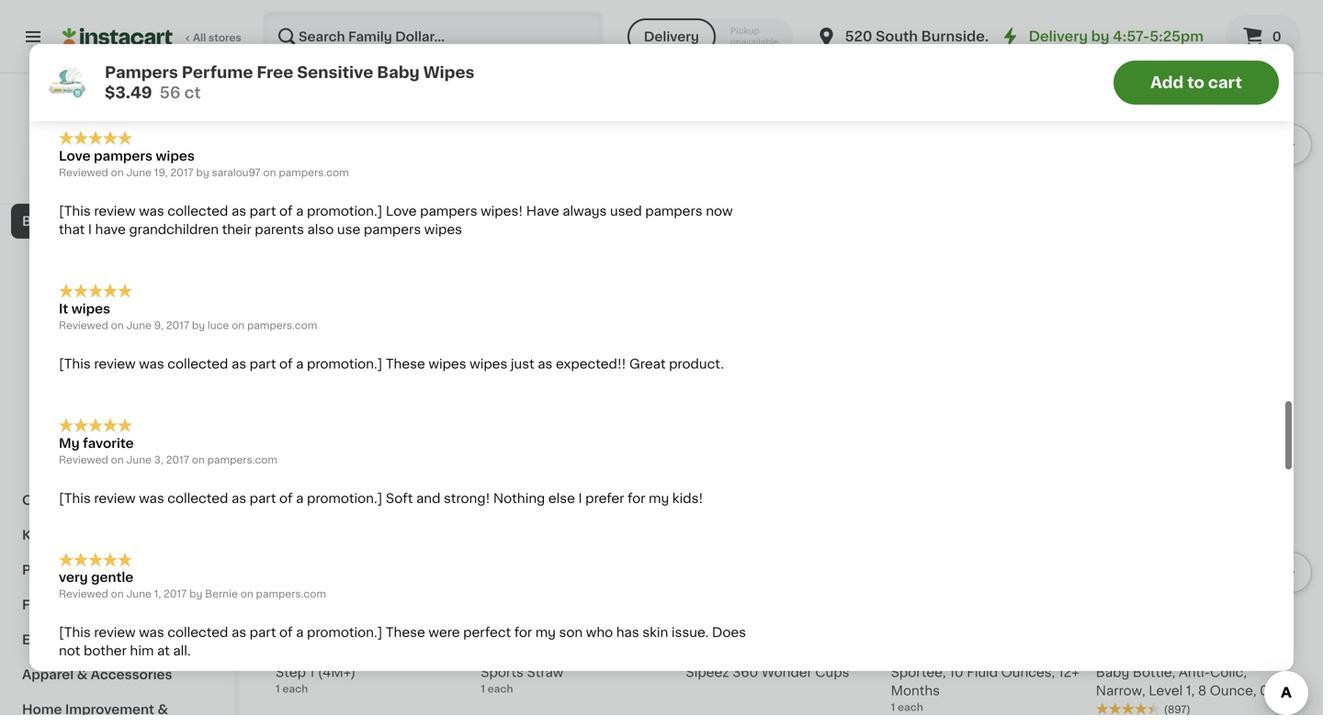 Task type: locate. For each thing, give the bounding box(es) containing it.
0 vertical spatial ct
[[184, 85, 201, 101]]

1 horizontal spatial my
[[649, 492, 669, 505]]

1 horizontal spatial bottles
[[276, 374, 350, 393]]

part for my favorite
[[250, 492, 276, 505]]

dollar
[[121, 137, 160, 150]]

shea up use
[[329, 197, 361, 209]]

1 horizontal spatial i
[[579, 492, 582, 505]]

each
[[283, 685, 308, 695], [488, 685, 513, 695], [898, 703, 924, 713]]

these inside '[this review was collected as part of a promotion.] these were perfect for my son who has skin issue. does not bother him at all.'
[[386, 627, 425, 640]]

2017
[[170, 168, 194, 178], [166, 321, 189, 331], [166, 455, 189, 465], [164, 590, 187, 600]]

nûby 10-ounce active sipeez 360 wonder cups
[[686, 649, 850, 680]]

pampers.com right 3,
[[207, 455, 278, 465]]

& right "food"
[[106, 355, 117, 368]]

4 [this from the top
[[59, 627, 91, 640]]

these are hands down the best baby wipes. very strong very wet moist and they always clean very well way waaaay better the huggies
[[59, 52, 723, 83]]

family dollar logo image
[[100, 96, 135, 131]]

who
[[586, 627, 613, 640]]

1 horizontal spatial for
[[628, 492, 646, 505]]

for up toddler
[[514, 627, 532, 640]]

0 horizontal spatial for
[[514, 627, 532, 640]]

kidgets shea butter baby wipes
[[686, 197, 852, 228]]

dr.
[[1096, 649, 1114, 661]]

free inside spend $40, save $8 pampers perfume free sensitive baby wipes
[[600, 215, 629, 228]]

$ 4 59 up 'sports'
[[485, 624, 521, 643]]

2 product group from the left
[[481, 0, 671, 316]]

formula down [this review was collected as part of a promotion.] these wipes wipes just as expected!! great product.
[[375, 374, 459, 393]]

supplies inside party & gift supplies link
[[104, 564, 161, 577]]

june
[[126, 168, 152, 178], [126, 321, 152, 331], [126, 455, 152, 465], [126, 590, 152, 600]]

of for pampers
[[279, 205, 293, 218]]

0 vertical spatial i
[[88, 223, 92, 236]]

was for wipes
[[139, 358, 164, 371]]

free
[[257, 65, 293, 80], [600, 215, 629, 228]]

1 vertical spatial supplies
[[77, 529, 134, 542]]

my left kids!
[[649, 492, 669, 505]]

2 $ 4 59 from the left
[[485, 624, 521, 643]]

nûby
[[276, 649, 311, 661], [686, 649, 721, 661], [481, 649, 516, 661]]

used
[[610, 205, 642, 218]]

bottle, inside tommee tippee bottle, sportee, 10 fluid ounces, 12+ months 1 each
[[999, 649, 1041, 661]]

2017 inside 'it wipes reviewed on june 9, 2017 by luce on pampers.com'
[[166, 321, 189, 331]]

8 left oz,
[[420, 649, 429, 661]]

0 vertical spatial sensitive
[[297, 65, 373, 80]]

part
[[250, 205, 276, 218], [250, 358, 276, 371], [250, 492, 276, 505], [250, 627, 276, 640]]

1 $ 4 59 from the left
[[279, 624, 315, 643]]

2 4 from the left
[[491, 624, 505, 643]]

1 horizontal spatial and
[[520, 52, 544, 65]]

these for wipes
[[386, 358, 425, 371]]

2017 right 3,
[[166, 455, 189, 465]]

2 horizontal spatial nûby
[[686, 649, 721, 661]]

0 horizontal spatial ct
[[184, 85, 201, 101]]

$ 4 59 for cup,
[[279, 624, 315, 643]]

1 horizontal spatial butter
[[775, 197, 815, 209]]

clean
[[628, 52, 663, 65]]

shea for kidgets shea butter baby wipes
[[739, 197, 771, 209]]

well
[[698, 52, 723, 65]]

1 vertical spatial 8
[[1198, 685, 1207, 698]]

4 was from the top
[[139, 627, 164, 640]]

3 nûby from the left
[[481, 649, 516, 661]]

1 vertical spatial my
[[536, 627, 556, 640]]

bottles down [this review was collected as part of a promotion.] these wipes wipes just as expected!! great product.
[[276, 374, 350, 393]]

as inside [this review was collected as part of a promotion.] love pampers wipes! have always used pampers now that i have grandchildren their parents also use pampers wipes
[[232, 205, 246, 218]]

each down step
[[283, 685, 308, 695]]

2 kidgets from the left
[[686, 197, 736, 209]]

baby inside 'link'
[[33, 355, 67, 368]]

1 horizontal spatial kidgets
[[686, 197, 736, 209]]

more baby supplies
[[33, 460, 162, 472]]

1 horizontal spatial each
[[488, 685, 513, 695]]

formula
[[97, 320, 149, 333], [375, 374, 459, 393]]

0 horizontal spatial butter
[[364, 197, 405, 209]]

review for wipes
[[94, 358, 136, 371]]

0 vertical spatial 0
[[1273, 30, 1282, 43]]

0 horizontal spatial 59
[[302, 625, 315, 635]]

1, down anti-
[[1186, 685, 1195, 698]]

wipes inside 'link'
[[100, 285, 140, 298]]

59 for toddler
[[507, 625, 521, 635]]

supplies down the favorite
[[107, 460, 162, 472]]

1 promotion.] from the top
[[307, 205, 383, 218]]

nûby inside nûby cup, grip n' sip, 8 oz, step 1 (4m+) 1 each
[[276, 649, 311, 661]]

perfume inside spend $40, save $8 pampers perfume free sensitive baby wipes
[[541, 215, 597, 228]]

[this
[[59, 205, 91, 218], [59, 358, 91, 371], [59, 492, 91, 505], [59, 627, 91, 640]]

collected inside '[this review was collected as part of a promotion.] these were perfect for my son who has skin issue. does not bother him at all.'
[[168, 627, 228, 640]]

bottles & formula link up baby food & drinks
[[11, 309, 223, 344]]

pampers inside "pampers perfume free sensitive baby wipes $3.49 56 ct"
[[105, 65, 178, 80]]

and right soft
[[416, 492, 441, 505]]

[this inside '[this review was collected as part of a promotion.] these were perfect for my son who has skin issue. does not bother him at all.'
[[59, 627, 91, 640]]

0 vertical spatial perfume
[[182, 65, 253, 80]]

baby inside "pampers perfume free sensitive baby wipes $3.49 56 ct"
[[377, 65, 420, 80]]

reviewed inside my favorite reviewed on june 3, 2017 on pampers.com
[[59, 455, 108, 465]]

4 collected from the top
[[168, 627, 228, 640]]

perfume down save
[[541, 215, 597, 228]]

kidgets down $ 5 79
[[276, 197, 325, 209]]

supplies inside kitchen supplies link
[[77, 529, 134, 542]]

gentle
[[91, 572, 134, 585]]

1 vertical spatial bottle,
[[1133, 667, 1176, 680]]

by left saralou97
[[196, 168, 209, 178]]

guarantee
[[141, 177, 195, 187]]

1 june from the top
[[126, 168, 152, 178]]

june inside very gentle reviewed on june 1, 2017 by bernie on pampers.com
[[126, 590, 152, 600]]

shea right now
[[739, 197, 771, 209]]

0 vertical spatial item carousel region
[[276, 0, 1313, 343]]

0 vertical spatial bottles
[[33, 320, 80, 333]]

1 vertical spatial bottles & formula link
[[276, 373, 459, 395]]

issue.
[[672, 627, 709, 640]]

1 horizontal spatial love
[[386, 205, 417, 218]]

a
[[296, 205, 304, 218], [296, 358, 304, 371], [296, 492, 304, 505], [296, 627, 304, 640]]

supplies up floral link
[[104, 564, 161, 577]]

4 up step
[[286, 624, 300, 643]]

love
[[59, 150, 91, 163], [386, 205, 417, 218]]

activity
[[33, 425, 82, 438]]

tommee tippee bottle, sportee, 10 fluid ounces, 12+ months 1 each
[[891, 649, 1080, 713]]

south
[[876, 30, 918, 43]]

i right "that" at top left
[[88, 223, 92, 236]]

0 horizontal spatial 8
[[420, 649, 429, 661]]

3 a from the top
[[296, 492, 304, 505]]

as for were
[[232, 627, 246, 640]]

[this for [this review was collected as part of a promotion.] these were perfect for my son who has skin issue. does not bother him at all.
[[59, 627, 91, 640]]

0 horizontal spatial shea
[[329, 197, 361, 209]]

and
[[520, 52, 544, 65], [416, 492, 441, 505]]

was for gentle
[[139, 627, 164, 640]]

$
[[279, 173, 286, 183], [279, 625, 286, 635], [690, 625, 696, 635], [485, 625, 491, 635]]

2017 right 19,
[[170, 168, 194, 178]]

reviewed inside love pampers wipes reviewed on june 19, 2017 by saralou97 on pampers.com
[[59, 168, 108, 178]]

0 horizontal spatial my
[[536, 627, 556, 640]]

2 part from the top
[[250, 358, 276, 371]]

4 reviewed from the top
[[59, 590, 108, 600]]

0 vertical spatial and
[[520, 52, 544, 65]]

him
[[130, 645, 154, 658]]

19,
[[154, 168, 168, 178]]

1 horizontal spatial bottles & formula
[[276, 374, 459, 393]]

lists
[[51, 80, 83, 93]]

0 vertical spatial love
[[59, 150, 91, 163]]

0 horizontal spatial bottles
[[33, 320, 80, 333]]

kidgets right used
[[686, 197, 736, 209]]

as for wipes
[[232, 358, 246, 371]]

4 a from the top
[[296, 627, 304, 640]]

pampers
[[105, 65, 178, 80], [481, 215, 538, 228]]

4 june from the top
[[126, 590, 152, 600]]

0 horizontal spatial nûby
[[276, 649, 311, 661]]

0 horizontal spatial kidgets
[[276, 197, 325, 209]]

promotion.] inside '[this review was collected as part of a promotion.] these were perfect for my son who has skin issue. does not bother him at all.'
[[307, 627, 383, 640]]

very left well
[[666, 52, 694, 65]]

1 nûby from the left
[[276, 649, 311, 661]]

kidgets for kidgets shea butter baby wipes 216 ct
[[276, 197, 325, 209]]

each inside nûby cup, grip n' sip, 8 oz, step 1 (4m+) 1 each
[[283, 685, 308, 695]]

2 promotion.] from the top
[[307, 358, 383, 371]]

1 of from the top
[[279, 205, 293, 218]]

review inside [this review was collected as part of a promotion.] love pampers wipes! have always used pampers now that i have grandchildren their parents also use pampers wipes
[[94, 205, 136, 218]]

2017 left bernie
[[164, 590, 187, 600]]

wipes right 'diapers'
[[100, 285, 140, 298]]

perfume inside "pampers perfume free sensitive baby wipes $3.49 56 ct"
[[182, 65, 253, 80]]

have
[[95, 223, 126, 236]]

bottle, up ounces,
[[999, 649, 1041, 661]]

$ left 49
[[690, 625, 696, 635]]

0 horizontal spatial delivery
[[644, 30, 699, 43]]

1 horizontal spatial 8
[[1198, 685, 1207, 698]]

1 vertical spatial formula
[[375, 374, 459, 393]]

part for love pampers wipes
[[250, 205, 276, 218]]

0 horizontal spatial pampers
[[105, 65, 178, 80]]

was for favorite
[[139, 492, 164, 505]]

1 vertical spatial free
[[600, 215, 629, 228]]

1 down months
[[891, 703, 895, 713]]

0 horizontal spatial 1,
[[154, 590, 161, 600]]

item carousel region containing 4
[[276, 417, 1313, 716]]

3 collected from the top
[[168, 492, 228, 505]]

pampers.com right luce
[[247, 321, 317, 331]]

0 vertical spatial 8
[[420, 649, 429, 661]]

0 horizontal spatial the
[[183, 70, 205, 83]]

product group
[[276, 0, 466, 245], [481, 0, 671, 316]]

3 of from the top
[[279, 492, 293, 505]]

very left wet
[[422, 52, 450, 65]]

wipes right used
[[686, 215, 726, 228]]

reviewed
[[59, 168, 108, 178], [59, 321, 108, 331], [59, 455, 108, 465], [59, 590, 108, 600]]

4 promotion.] from the top
[[307, 627, 383, 640]]

moist
[[480, 52, 517, 65]]

wipes left moist
[[423, 65, 475, 80]]

i right else
[[579, 492, 582, 505]]

each down months
[[898, 703, 924, 713]]

1 reviewed from the top
[[59, 168, 108, 178]]

2017 for very gentle
[[164, 590, 187, 600]]

wipes down used
[[580, 233, 620, 246]]

shea inside kidgets shea butter baby wipes 216 ct
[[329, 197, 361, 209]]

as for pampers
[[232, 205, 246, 218]]

$ left 79
[[279, 173, 286, 183]]

was down 3,
[[139, 492, 164, 505]]

collected up all.
[[168, 627, 228, 640]]

a for pampers
[[296, 205, 304, 218]]

wipes
[[423, 65, 475, 80], [276, 215, 316, 228], [686, 215, 726, 228], [580, 233, 620, 246], [100, 285, 140, 298]]

was inside '[this review was collected as part of a promotion.] these were perfect for my son who has skin issue. does not bother him at all.'
[[139, 627, 164, 640]]

reviewed for gentle
[[59, 590, 108, 600]]

[this down the it
[[59, 358, 91, 371]]

1 vertical spatial pampers
[[481, 215, 538, 228]]

2 of from the top
[[279, 358, 293, 371]]

0 horizontal spatial each
[[283, 685, 308, 695]]

0 horizontal spatial bottle,
[[999, 649, 1041, 661]]

$ 7 49
[[690, 624, 724, 643]]

each inside tommee tippee bottle, sportee, 10 fluid ounces, 12+ months 1 each
[[898, 703, 924, 713]]

& down not
[[77, 669, 88, 682]]

was up him
[[139, 627, 164, 640]]

& for office & craft link on the left of page
[[67, 494, 78, 507]]

$ inside $ 5 79
[[279, 173, 286, 183]]

bottles & formula link down [this review was collected as part of a promotion.] these wipes wipes just as expected!! great product.
[[276, 373, 459, 395]]

skin
[[643, 627, 669, 640]]

promotion.] for wipes
[[307, 358, 383, 371]]

& inside 'link'
[[87, 285, 97, 298]]

8 down anti-
[[1198, 685, 1207, 698]]

1 collected from the top
[[168, 205, 228, 218]]

part inside '[this review was collected as part of a promotion.] these were perfect for my son who has skin issue. does not bother him at all.'
[[250, 627, 276, 640]]

product group containing pampers perfume free sensitive baby wipes
[[481, 0, 671, 316]]

promotion.] inside [this review was collected as part of a promotion.] love pampers wipes! have always used pampers now that i have grandchildren their parents also use pampers wipes
[[307, 205, 383, 218]]

1 horizontal spatial formula
[[375, 374, 459, 393]]

bottles down the it
[[33, 320, 80, 333]]

1 product group from the left
[[276, 0, 466, 245]]

nûby up 'sports'
[[481, 649, 516, 661]]

1 vertical spatial always
[[563, 205, 607, 218]]

promotion.] for pampers
[[307, 205, 383, 218]]

& left the 'craft'
[[67, 494, 78, 507]]

kidgets inside kidgets shea butter baby wipes 216 ct
[[276, 197, 325, 209]]

2 vertical spatial supplies
[[104, 564, 161, 577]]

sensitive
[[297, 65, 373, 80], [481, 233, 540, 246]]

always left used
[[563, 205, 607, 218]]

0 button
[[1226, 15, 1301, 59]]

kitchen supplies
[[22, 529, 134, 542]]

1,
[[154, 590, 161, 600], [1186, 685, 1195, 698]]

supplies
[[107, 460, 162, 472], [77, 529, 134, 542], [104, 564, 161, 577]]

better
[[140, 70, 180, 83]]

1 vertical spatial 0
[[1260, 685, 1269, 698]]

diapers
[[33, 285, 83, 298]]

all
[[193, 33, 206, 43]]

0 vertical spatial supplies
[[107, 460, 162, 472]]

0 horizontal spatial 4
[[286, 624, 300, 643]]

1 item carousel region from the top
[[276, 0, 1313, 343]]

delivery inside button
[[644, 30, 699, 43]]

1, inside dr. brown's natural flow baby bottle, anti-colic, narrow, level 1, 8 ounce, 0 m+
[[1186, 685, 1195, 698]]

1 a from the top
[[296, 205, 304, 218]]

3 was from the top
[[139, 492, 164, 505]]

[this for [this review was collected as part of a promotion.] soft and strong! nothing else i prefer for my kids!
[[59, 492, 91, 505]]

[this for [this review was collected as part of a promotion.] these wipes wipes just as expected!! great product.
[[59, 358, 91, 371]]

was up grandchildren
[[139, 205, 164, 218]]

my up toddler
[[536, 627, 556, 640]]

& down diapers & wipes
[[83, 320, 93, 333]]

0 vertical spatial for
[[628, 492, 646, 505]]

june inside my favorite reviewed on june 3, 2017 on pampers.com
[[126, 455, 152, 465]]

love inside [this review was collected as part of a promotion.] love pampers wipes! have always used pampers now that i have grandchildren their parents also use pampers wipes
[[386, 205, 417, 218]]

[this up kitchen supplies
[[59, 492, 91, 505]]

instacart logo image
[[63, 26, 173, 48]]

0 horizontal spatial i
[[88, 223, 92, 236]]

3 reviewed from the top
[[59, 455, 108, 465]]

way
[[59, 70, 85, 83]]

1 was from the top
[[139, 205, 164, 218]]

nûby up step
[[276, 649, 311, 661]]

as inside '[this review was collected as part of a promotion.] these were perfect for my son who has skin issue. does not bother him at all.'
[[232, 627, 246, 640]]

the down down
[[183, 70, 205, 83]]

shea inside "kidgets shea butter baby wipes"
[[739, 197, 771, 209]]

as right just
[[538, 358, 553, 371]]

pampers.com up also
[[279, 168, 349, 178]]

3 june from the top
[[126, 455, 152, 465]]

all.
[[173, 645, 191, 658]]

ounces,
[[1002, 667, 1055, 680]]

1 horizontal spatial product group
[[481, 0, 671, 316]]

delivery up the clean
[[644, 30, 699, 43]]

1 59 from the left
[[302, 625, 315, 635]]

collected up grandchildren
[[168, 205, 228, 218]]

2 shea from the left
[[739, 197, 771, 209]]

(897)
[[1164, 706, 1191, 716]]

june inside love pampers wipes reviewed on june 19, 2017 by saralou97 on pampers.com
[[126, 168, 152, 178]]

$ 4 59 up 'cup,'
[[279, 624, 315, 643]]

kitchen
[[22, 529, 74, 542]]

reviewed inside very gentle reviewed on june 1, 2017 by bernie on pampers.com
[[59, 590, 108, 600]]

3 [this from the top
[[59, 492, 91, 505]]

collected inside [this review was collected as part of a promotion.] love pampers wipes! have always used pampers now that i have grandchildren their parents also use pampers wipes
[[168, 205, 228, 218]]

[this inside [this review was collected as part of a promotion.] love pampers wipes! have always used pampers now that i have grandchildren their parents also use pampers wipes
[[59, 205, 91, 218]]

1 horizontal spatial perfume
[[541, 215, 597, 228]]

supplies inside more baby supplies link
[[107, 460, 162, 472]]

pampers
[[94, 150, 153, 163], [420, 205, 478, 218], [645, 205, 703, 218], [364, 223, 421, 236]]

1 [this from the top
[[59, 205, 91, 218]]

4 review from the top
[[94, 627, 136, 640]]

1 vertical spatial perfume
[[541, 215, 597, 228]]

bottles & formula down [this review was collected as part of a promotion.] these wipes wipes just as expected!! great product.
[[276, 374, 459, 393]]

1 vertical spatial sensitive
[[481, 233, 540, 246]]

spend
[[486, 199, 520, 209]]

0 vertical spatial pampers
[[105, 65, 178, 80]]

pampers.com inside love pampers wipes reviewed on june 19, 2017 by saralou97 on pampers.com
[[279, 168, 349, 178]]

of inside [this review was collected as part of a promotion.] love pampers wipes! have always used pampers now that i have grandchildren their parents also use pampers wipes
[[279, 205, 293, 218]]

1 4 from the left
[[286, 624, 300, 643]]

nothing
[[494, 492, 545, 505]]

1 vertical spatial and
[[416, 492, 441, 505]]

my
[[649, 492, 669, 505], [536, 627, 556, 640]]

$ for nûby 10-ounce active sipeez 360 wonder cups
[[690, 625, 696, 635]]

$ inside $ 7 49
[[690, 625, 696, 635]]

part inside [this review was collected as part of a promotion.] love pampers wipes! have always used pampers now that i have grandchildren their parents also use pampers wipes
[[250, 205, 276, 218]]

june down gentle
[[126, 590, 152, 600]]

1 review from the top
[[94, 205, 136, 218]]

0 horizontal spatial formula
[[97, 320, 149, 333]]

apparel
[[22, 669, 74, 682]]

family dollar
[[74, 137, 160, 150]]

pampers.com right bernie
[[256, 590, 326, 600]]

1 horizontal spatial the
[[207, 52, 228, 65]]

for inside '[this review was collected as part of a promotion.] these were perfect for my son who has skin issue. does not bother him at all.'
[[514, 627, 532, 640]]

sensitive inside spend $40, save $8 pampers perfume free sensitive baby wipes
[[481, 233, 540, 246]]

june for favorite
[[126, 455, 152, 465]]

ct right 56
[[184, 85, 201, 101]]

nûby for nûby cup, grip n' sip, 8 oz, step 1 (4m+) 1 each
[[276, 649, 311, 661]]

1 right step
[[309, 667, 315, 680]]

1 horizontal spatial $ 4 59
[[485, 624, 521, 643]]

june left 9, at the left top
[[126, 321, 152, 331]]

& for apparel & accessories link
[[77, 669, 88, 682]]

by inside 'it wipes reviewed on june 9, 2017 by luce on pampers.com'
[[192, 321, 205, 331]]

2 item carousel region from the top
[[276, 417, 1313, 716]]

2017 inside my favorite reviewed on june 3, 2017 on pampers.com
[[166, 455, 189, 465]]

1 horizontal spatial 0
[[1273, 30, 1282, 43]]

as down bernie
[[232, 627, 246, 640]]

as down 'it wipes reviewed on june 9, 2017 by luce on pampers.com'
[[232, 358, 246, 371]]

by left 4:57-
[[1092, 30, 1110, 43]]

june inside 'it wipes reviewed on june 9, 2017 by luce on pampers.com'
[[126, 321, 152, 331]]

$ right were
[[485, 625, 491, 635]]

3 promotion.] from the top
[[307, 492, 383, 505]]

&
[[87, 285, 97, 298], [83, 320, 93, 333], [106, 355, 117, 368], [354, 374, 371, 393], [67, 494, 78, 507], [61, 564, 72, 577], [77, 669, 88, 682]]

sensitive down the wipes!
[[481, 233, 540, 246]]

delivery by 4:57-5:25pm
[[1029, 30, 1204, 43]]

a for were
[[296, 627, 304, 640]]

was
[[139, 205, 164, 218], [139, 358, 164, 371], [139, 492, 164, 505], [139, 627, 164, 640]]

electronics link
[[11, 623, 223, 658]]

nûby inside nûby 10-ounce active sipeez 360 wonder cups
[[686, 649, 721, 661]]

item carousel region
[[276, 0, 1313, 343], [276, 417, 1313, 716]]

wipes inside 'it wipes reviewed on june 9, 2017 by luce on pampers.com'
[[71, 303, 110, 316]]

520 south burnside avenue button
[[816, 11, 1042, 63]]

0 vertical spatial 1,
[[154, 590, 161, 600]]

was inside [this review was collected as part of a promotion.] love pampers wipes! have always used pampers now that i have grandchildren their parents also use pampers wipes
[[139, 205, 164, 218]]

2 review from the top
[[94, 358, 136, 371]]

59 up toddler
[[507, 625, 521, 635]]

reviewed down my
[[59, 455, 108, 465]]

by left luce
[[192, 321, 205, 331]]

4 part from the top
[[250, 627, 276, 640]]

None search field
[[263, 11, 604, 63]]

collected down my favorite reviewed on june 3, 2017 on pampers.com
[[168, 492, 228, 505]]

baby
[[377, 65, 420, 80], [408, 197, 442, 209], [818, 197, 852, 209], [22, 215, 56, 228], [543, 233, 577, 246], [33, 355, 67, 368], [70, 460, 103, 472], [1096, 667, 1130, 680]]

reviewed down holiday essentials on the left top
[[59, 168, 108, 178]]

3 part from the top
[[250, 492, 276, 505]]

4 of from the top
[[279, 627, 293, 640]]

0 vertical spatial my
[[649, 492, 669, 505]]

sensitive right baby
[[297, 65, 373, 80]]

2 nûby from the left
[[686, 649, 721, 661]]

1 part from the top
[[250, 205, 276, 218]]

shea for kidgets shea butter baby wipes 216 ct
[[329, 197, 361, 209]]

1 horizontal spatial delivery
[[1029, 30, 1088, 43]]

1 vertical spatial item carousel region
[[276, 417, 1313, 716]]

2 was from the top
[[139, 358, 164, 371]]

& down [this review was collected as part of a promotion.] these wipes wipes just as expected!! great product.
[[354, 374, 371, 393]]

june for wipes
[[126, 321, 152, 331]]

and left they
[[520, 52, 544, 65]]

1, down party & gift supplies link
[[154, 590, 161, 600]]

1 down 'sports'
[[481, 685, 485, 695]]

wipes up 216
[[276, 215, 316, 228]]

79
[[301, 173, 314, 183]]

$ up step
[[279, 625, 286, 635]]

household
[[22, 180, 94, 193]]

1 horizontal spatial free
[[600, 215, 629, 228]]

1 kidgets from the left
[[276, 197, 325, 209]]

these
[[59, 52, 98, 65], [386, 358, 425, 371], [386, 627, 425, 640]]

0 inside 0 "button"
[[1273, 30, 1282, 43]]

free right have
[[600, 215, 629, 228]]

4 for nûby toddler sippy cup with sports straw
[[491, 624, 505, 643]]

4 up 'sports'
[[491, 624, 505, 643]]

3 review from the top
[[94, 492, 136, 505]]

0 horizontal spatial bottles & formula
[[33, 320, 149, 333]]

0 vertical spatial bottles & formula link
[[11, 309, 223, 344]]

$ 5 79
[[279, 172, 314, 192]]

family
[[74, 137, 118, 150]]

2 a from the top
[[296, 358, 304, 371]]

collected down luce
[[168, 358, 228, 371]]

[this review was collected as part of a promotion.] these wipes wipes just as expected!! great product.
[[59, 358, 724, 371]]

kidgets inside "kidgets shea butter baby wipes"
[[686, 197, 736, 209]]

0 horizontal spatial free
[[257, 65, 293, 80]]

hands
[[125, 52, 165, 65]]

0 vertical spatial bottle,
[[999, 649, 1041, 661]]

bottle, down brown's
[[1133, 667, 1176, 680]]

1 vertical spatial 1,
[[1186, 685, 1195, 698]]

& left gift
[[61, 564, 72, 577]]

59 up 'cup,'
[[302, 625, 315, 635]]

collected for my favorite
[[168, 492, 228, 505]]

by inside the delivery by 4:57-5:25pm link
[[1092, 30, 1110, 43]]

my inside '[this review was collected as part of a promotion.] these were perfect for my son who has skin issue. does not bother him at all.'
[[536, 627, 556, 640]]

free inside "pampers perfume free sensitive baby wipes $3.49 56 ct"
[[257, 65, 293, 80]]

perfume down all stores
[[182, 65, 253, 80]]

2 59 from the left
[[507, 625, 521, 635]]

bottles & formula down the it
[[33, 320, 149, 333]]

2017 inside very gentle reviewed on june 1, 2017 by bernie on pampers.com
[[164, 590, 187, 600]]

nûby up sipeez
[[686, 649, 721, 661]]

1 horizontal spatial nûby
[[481, 649, 516, 661]]

1 horizontal spatial shea
[[739, 197, 771, 209]]

as up the "their"
[[232, 205, 246, 218]]

1 shea from the left
[[329, 197, 361, 209]]

butter inside kidgets shea butter baby wipes 216 ct
[[364, 197, 405, 209]]

1 vertical spatial these
[[386, 358, 425, 371]]

7
[[696, 624, 708, 643]]

reviewed for favorite
[[59, 455, 108, 465]]

0 horizontal spatial sensitive
[[297, 65, 373, 80]]

for right prefer
[[628, 492, 646, 505]]

0 horizontal spatial very
[[59, 572, 88, 585]]

a inside [this review was collected as part of a promotion.] love pampers wipes! have always used pampers now that i have grandchildren their parents also use pampers wipes
[[296, 205, 304, 218]]

reviewed down the it
[[59, 321, 108, 331]]

very inside very gentle reviewed on june 1, 2017 by bernie on pampers.com
[[59, 572, 88, 585]]

a inside '[this review was collected as part of a promotion.] these were perfect for my son who has skin issue. does not bother him at all.'
[[296, 627, 304, 640]]

0 horizontal spatial perfume
[[182, 65, 253, 80]]

straw
[[527, 667, 564, 680]]

baby inside spend $40, save $8 pampers perfume free sensitive baby wipes
[[543, 233, 577, 246]]

1 horizontal spatial ct
[[296, 233, 307, 243]]

0 vertical spatial always
[[580, 52, 625, 65]]

2 vertical spatial these
[[386, 627, 425, 640]]

0 horizontal spatial product group
[[276, 0, 466, 245]]

★★★★★
[[59, 131, 132, 146], [59, 131, 132, 146], [59, 284, 132, 299], [59, 284, 132, 299], [59, 419, 132, 433], [59, 419, 132, 433], [59, 553, 132, 568], [59, 553, 132, 568], [1096, 703, 1161, 716], [1096, 703, 1161, 716]]

1 horizontal spatial 59
[[507, 625, 521, 635]]

love inside love pampers wipes reviewed on june 19, 2017 by saralou97 on pampers.com
[[59, 150, 91, 163]]

add
[[1151, 75, 1184, 91]]

2 june from the top
[[126, 321, 152, 331]]

june left 3,
[[126, 455, 152, 465]]

and inside these are hands down the best baby wipes. very strong very wet moist and they always clean very well way waaaay better the huggies
[[520, 52, 544, 65]]

1 butter from the left
[[364, 197, 405, 209]]

2 butter from the left
[[775, 197, 815, 209]]

of inside '[this review was collected as part of a promotion.] these were perfect for my son who has skin issue. does not bother him at all.'
[[279, 627, 293, 640]]

1 horizontal spatial 1,
[[1186, 685, 1195, 698]]

1 vertical spatial bottles & formula
[[276, 374, 459, 393]]

product.
[[669, 358, 724, 371]]

delivery left 4:57-
[[1029, 30, 1088, 43]]

ct
[[184, 85, 201, 101], [296, 233, 307, 243]]

butter for kidgets shea butter baby wipes 216 ct
[[364, 197, 405, 209]]

nûby inside nûby toddler sippy cup with sports straw 1 each
[[481, 649, 516, 661]]

1 vertical spatial love
[[386, 205, 417, 218]]

free left wipes. at the top of the page
[[257, 65, 293, 80]]

0 horizontal spatial $ 4 59
[[279, 624, 315, 643]]

2 reviewed from the top
[[59, 321, 108, 331]]

always right they
[[580, 52, 625, 65]]

1 horizontal spatial sensitive
[[481, 233, 540, 246]]

0 horizontal spatial 0
[[1260, 685, 1269, 698]]

1 horizontal spatial 4
[[491, 624, 505, 643]]

2 collected from the top
[[168, 358, 228, 371]]

policy
[[129, 159, 161, 169]]

2 [this from the top
[[59, 358, 91, 371]]



Task type: vqa. For each thing, say whether or not it's contained in the screenshot.
520
yes



Task type: describe. For each thing, give the bounding box(es) containing it.
drinks
[[120, 355, 161, 368]]

wipes inside "pampers perfume free sensitive baby wipes $3.49 56 ct"
[[423, 65, 475, 80]]

wipes inside [this review was collected as part of a promotion.] love pampers wipes! have always used pampers now that i have grandchildren their parents also use pampers wipes
[[424, 223, 462, 236]]

great
[[630, 358, 666, 371]]

save
[[549, 199, 573, 209]]

baby inside dr. brown's natural flow baby bottle, anti-colic, narrow, level 1, 8 ounce, 0 m+
[[1096, 667, 1130, 680]]

not
[[59, 645, 80, 658]]

active
[[791, 649, 832, 661]]

have
[[526, 205, 559, 218]]

2017 for my favorite
[[166, 455, 189, 465]]

59 for cup,
[[302, 625, 315, 635]]

part for very gentle
[[250, 627, 276, 640]]

nûby for nûby toddler sippy cup with sports straw 1 each
[[481, 649, 516, 661]]

promotion.] for and
[[307, 492, 383, 505]]

activity link
[[11, 414, 223, 449]]

[this review was collected as part of a promotion.] these were perfect for my son who has skin issue. does not bother him at all.
[[59, 627, 746, 658]]

wipes inside love pampers wipes reviewed on june 19, 2017 by saralou97 on pampers.com
[[156, 150, 195, 163]]

& inside 'link'
[[106, 355, 117, 368]]

ct inside "pampers perfume free sensitive baby wipes $3.49 56 ct"
[[184, 85, 201, 101]]

burnside
[[922, 30, 985, 43]]

pampers perfume free sensitive baby wipes $3.49 56 ct
[[105, 65, 475, 101]]

1 vertical spatial bottles
[[276, 374, 350, 393]]

0 vertical spatial bottles & formula
[[33, 320, 149, 333]]

nûby cup, grip n' sip, 8 oz, step 1 (4m+) 1 each
[[276, 649, 453, 695]]

all stores
[[193, 33, 241, 43]]

of for wipes
[[279, 358, 293, 371]]

review for gentle
[[94, 627, 136, 640]]

family dollar link
[[74, 96, 160, 153]]

216
[[276, 233, 293, 243]]

ounce,
[[1210, 685, 1257, 698]]

0 vertical spatial formula
[[97, 320, 149, 333]]

tippee
[[951, 649, 995, 661]]

review for favorite
[[94, 492, 136, 505]]

sipeez
[[686, 667, 729, 680]]

expected!!
[[556, 358, 626, 371]]

by inside love pampers wipes reviewed on june 19, 2017 by saralou97 on pampers.com
[[196, 168, 209, 178]]

1 vertical spatial the
[[183, 70, 205, 83]]

kids!
[[673, 492, 703, 505]]

flow
[[1222, 649, 1252, 661]]

nûby for nûby 10-ounce active sipeez 360 wonder cups
[[686, 649, 721, 661]]

colic,
[[1211, 667, 1247, 680]]

bernie
[[205, 590, 238, 600]]

service type group
[[628, 18, 794, 55]]

10
[[950, 667, 964, 680]]

fluid
[[967, 667, 998, 680]]

always inside these are hands down the best baby wipes. very strong very wet moist and they always clean very well way waaaay better the huggies
[[580, 52, 625, 65]]

office
[[22, 494, 64, 507]]

accessories
[[91, 669, 172, 682]]

0 inside dr. brown's natural flow baby bottle, anti-colic, narrow, level 1, 8 ounce, 0 m+
[[1260, 685, 1269, 698]]

a for wipes
[[296, 358, 304, 371]]

has
[[617, 627, 639, 640]]

months
[[891, 685, 940, 698]]

delivery for delivery by 4:57-5:25pm
[[1029, 30, 1088, 43]]

kitchen supplies link
[[11, 518, 223, 553]]

collected for love pampers wipes
[[168, 205, 228, 218]]

& for party & gift supplies link
[[61, 564, 72, 577]]

always inside [this review was collected as part of a promotion.] love pampers wipes! have always used pampers now that i have grandchildren their parents also use pampers wipes
[[563, 205, 607, 218]]

they
[[548, 52, 577, 65]]

to
[[1188, 75, 1205, 91]]

electronics
[[22, 634, 97, 647]]

love pampers wipes reviewed on june 19, 2017 by saralou97 on pampers.com
[[59, 150, 349, 178]]

these inside these are hands down the best baby wipes. very strong very wet moist and they always clean very well way waaaay better the huggies
[[59, 52, 98, 65]]

0 horizontal spatial bottles & formula link
[[11, 309, 223, 344]]

baby inside kidgets shea butter baby wipes 216 ct
[[408, 197, 442, 209]]

& for the left bottles & formula link
[[83, 320, 93, 333]]

kidgets for kidgets shea butter baby wipes
[[686, 197, 736, 209]]

down
[[168, 52, 204, 65]]

essentials
[[76, 145, 144, 158]]

strong!
[[444, 492, 490, 505]]

cup,
[[314, 649, 344, 661]]

8 inside dr. brown's natural flow baby bottle, anti-colic, narrow, level 1, 8 ounce, 0 m+
[[1198, 685, 1207, 698]]

wipes.
[[300, 52, 341, 65]]

oz,
[[432, 649, 453, 661]]

each inside nûby toddler sippy cup with sports straw 1 each
[[488, 685, 513, 695]]

reviewed for wipes
[[59, 321, 108, 331]]

are
[[102, 52, 122, 65]]

natural
[[1172, 649, 1219, 661]]

lists link
[[11, 68, 223, 105]]

delivery for delivery
[[644, 30, 699, 43]]

as for and
[[232, 492, 246, 505]]

holiday essentials link
[[11, 134, 223, 169]]

sportee,
[[891, 667, 946, 680]]

it
[[59, 303, 68, 316]]

pampers.com inside 'it wipes reviewed on june 9, 2017 by luce on pampers.com'
[[247, 321, 317, 331]]

pampers.com inside my favorite reviewed on june 3, 2017 on pampers.com
[[207, 455, 278, 465]]

1 inside tommee tippee bottle, sportee, 10 fluid ounces, 12+ months 1 each
[[891, 703, 895, 713]]

2 horizontal spatial very
[[666, 52, 694, 65]]

8 inside nûby cup, grip n' sip, 8 oz, step 1 (4m+) 1 each
[[420, 649, 429, 661]]

$ 4 59 for toddler
[[485, 624, 521, 643]]

it wipes reviewed on june 9, 2017 by luce on pampers.com
[[59, 303, 317, 331]]

party
[[22, 564, 58, 577]]

bother
[[84, 645, 127, 658]]

toddler
[[519, 649, 568, 661]]

product group containing 5
[[276, 0, 466, 245]]

collected for very gentle
[[168, 627, 228, 640]]

$3.49
[[105, 85, 152, 101]]

very
[[344, 52, 374, 65]]

son
[[559, 627, 583, 640]]

butter for kidgets shea butter baby wipes
[[775, 197, 815, 209]]

my favorite reviewed on june 3, 2017 on pampers.com
[[59, 437, 278, 465]]

$8
[[575, 199, 589, 209]]

sip,
[[393, 649, 417, 661]]

1 horizontal spatial bottles & formula link
[[276, 373, 459, 395]]

baby inside "kidgets shea butter baby wipes"
[[818, 197, 852, 209]]

1 down step
[[276, 685, 280, 695]]

1 horizontal spatial very
[[422, 52, 450, 65]]

[this for [this review was collected as part of a promotion.] love pampers wipes! have always used pampers now that i have grandchildren their parents also use pampers wipes
[[59, 205, 91, 218]]

2017 inside love pampers wipes reviewed on june 19, 2017 by saralou97 on pampers.com
[[170, 168, 194, 178]]

item carousel region containing 5
[[276, 0, 1313, 343]]

4 for nûby cup, grip n' sip, 8 oz, step 1 (4m+)
[[286, 624, 300, 643]]

view
[[62, 159, 87, 169]]

view pricing policy link
[[62, 156, 172, 171]]

add to cart
[[1151, 75, 1243, 91]]

collected for it wipes
[[168, 358, 228, 371]]

these for gentle
[[386, 627, 425, 640]]

waaaay
[[88, 70, 137, 83]]

review for pampers
[[94, 205, 136, 218]]

sensitive inside "pampers perfume free sensitive baby wipes $3.49 56 ct"
[[297, 65, 373, 80]]

520
[[845, 30, 873, 43]]

view pricing policy
[[62, 159, 161, 169]]

june for gentle
[[126, 590, 152, 600]]

of for were
[[279, 627, 293, 640]]

ct inside kidgets shea butter baby wipes 216 ct
[[296, 233, 307, 243]]

grandchildren
[[129, 223, 219, 236]]

huggies
[[208, 70, 262, 83]]

promotion.] for were
[[307, 627, 383, 640]]

avenue
[[989, 30, 1042, 43]]

saralou97
[[212, 168, 261, 178]]

$ for nûby cup, grip n' sip, 8 oz, step 1 (4m+)
[[279, 625, 286, 635]]

very gentle reviewed on june 1, 2017 by bernie on pampers.com
[[59, 572, 326, 600]]

narrow,
[[1096, 685, 1146, 698]]

all stores link
[[63, 11, 243, 63]]

5:25pm
[[1150, 30, 1204, 43]]

1, inside very gentle reviewed on june 1, 2017 by bernie on pampers.com
[[154, 590, 161, 600]]

part for it wipes
[[250, 358, 276, 371]]

cups
[[816, 667, 850, 680]]

$ for kidgets shea butter baby wipes
[[279, 173, 286, 183]]

2017 for it wipes
[[166, 321, 189, 331]]

pampers.com inside very gentle reviewed on june 1, 2017 by bernie on pampers.com
[[256, 590, 326, 600]]

& for diapers & wipes 'link'
[[87, 285, 97, 298]]

bottle, inside dr. brown's natural flow baby bottle, anti-colic, narrow, level 1, 8 ounce, 0 m+
[[1133, 667, 1176, 680]]

baby food & drinks link
[[11, 344, 223, 379]]

wet
[[453, 52, 477, 65]]

cart
[[1209, 75, 1243, 91]]

0 vertical spatial the
[[207, 52, 228, 65]]

kidgets shea butter baby wipes button
[[686, 0, 876, 245]]

anti-
[[1179, 667, 1211, 680]]

a for and
[[296, 492, 304, 505]]

pampers inside love pampers wipes reviewed on june 19, 2017 by saralou97 on pampers.com
[[94, 150, 153, 163]]

by inside very gentle reviewed on june 1, 2017 by bernie on pampers.com
[[189, 590, 203, 600]]

delivery by 4:57-5:25pm link
[[1000, 26, 1204, 48]]

5
[[286, 172, 299, 192]]

$ for nûby toddler sippy cup with sports straw
[[485, 625, 491, 635]]

ounce
[[744, 649, 788, 661]]

wipes inside spend $40, save $8 pampers perfume free sensitive baby wipes
[[580, 233, 620, 246]]

1 inside nûby toddler sippy cup with sports straw 1 each
[[481, 685, 485, 695]]

4:57-
[[1113, 30, 1150, 43]]

i inside [this review was collected as part of a promotion.] love pampers wipes! have always used pampers now that i have grandchildren their parents also use pampers wipes
[[88, 223, 92, 236]]

soft
[[386, 492, 413, 505]]

diapers & wipes
[[33, 285, 140, 298]]

$40,
[[523, 199, 546, 209]]

pampers inside spend $40, save $8 pampers perfume free sensitive baby wipes
[[481, 215, 538, 228]]

1 vertical spatial i
[[579, 492, 582, 505]]

wipes inside kidgets shea butter baby wipes 216 ct
[[276, 215, 316, 228]]

gift
[[75, 564, 100, 577]]

wipes inside "kidgets shea butter baby wipes"
[[686, 215, 726, 228]]

apparel & accessories link
[[11, 658, 223, 693]]

was for pampers
[[139, 205, 164, 218]]

of for and
[[279, 492, 293, 505]]

sippy
[[571, 649, 608, 661]]



